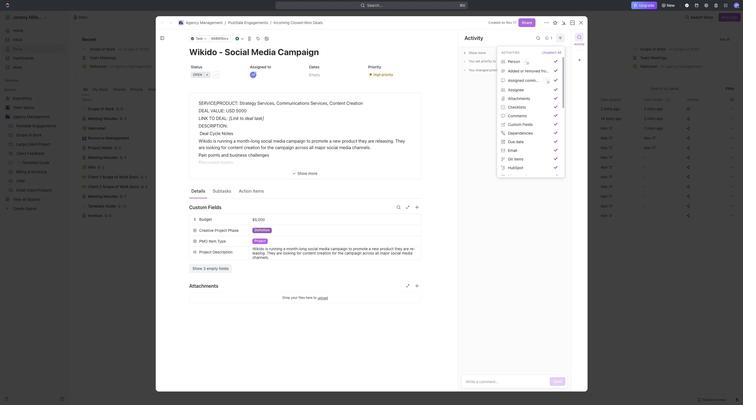 Task type: vqa. For each thing, say whether or not it's contained in the screenshot.


Task type: describe. For each thing, give the bounding box(es) containing it.
my
[[93, 87, 98, 92]]

cycle
[[210, 131, 221, 136]]

search...
[[368, 3, 383, 8]]

template
[[88, 204, 105, 208]]

service/product: strategy services, communications services, content creation deal value: usd 5000 link to deal: [link to deal task] description: deal cycle notes wikido is running a month-long social media campaign to promote a new product they are releasing. they are looking for content creation for the campaign across all major social media channels. pain points and business challenges discussion topics
[[199, 101, 407, 165]]

description
[[213, 250, 233, 254]]

mins for 2 mins ago
[[648, 106, 656, 111]]

details button
[[189, 186, 208, 196]]

client for client 2 scope of work docs
[[88, 184, 99, 189]]

table containing scope of work
[[75, 95, 738, 221]]

12
[[123, 204, 127, 208]]

sidebar navigation
[[0, 11, 69, 405]]

link
[[199, 116, 208, 121]]

email button
[[500, 146, 560, 155]]

they inside wikido is running a month-long social media campaign to promote a new product they are releasing. they are looking for content creation for the campaign across all major social media channels.
[[395, 246, 403, 251]]

0 vertical spatial notes
[[325, 47, 336, 51]]

agency up shared
[[115, 64, 128, 69]]

nov 17 for row containing client 1 scope of work docs
[[602, 174, 613, 179]]

project down 'checklists'
[[504, 116, 516, 121]]

assigned for assigned comments
[[509, 78, 525, 83]]

favorites button
[[2, 77, 21, 84]]

competitors
[[199, 175, 223, 180]]

due date
[[509, 139, 524, 144]]

new doc
[[723, 15, 739, 19]]

client 2 scope of work docs
[[88, 184, 139, 189]]

0 horizontal spatial postsale
[[228, 20, 244, 25]]

and
[[222, 153, 229, 158]]

3
[[203, 266, 206, 271]]

private
[[131, 87, 143, 92]]

2 horizontal spatial resource management
[[534, 64, 574, 69]]

business time image
[[6, 115, 10, 118]]

5000
[[236, 108, 247, 113]]

you for set priority to
[[469, 59, 475, 63]]

3 meeting from the top
[[88, 194, 103, 198]]

upgrade
[[640, 3, 655, 8]]

created for created by me
[[526, 37, 543, 42]]

new inside service/product: strategy services, communications services, content creation deal value: usd 5000 link to deal: [link to deal task] description: deal cycle notes wikido is running a month-long social media campaign to promote a new product they are releasing. they are looking for content creation for the campaign across all major social media channels. pain points and business challenges discussion topics
[[333, 139, 341, 144]]

docs inside sidebar navigation
[[13, 46, 22, 51]]

or
[[521, 69, 525, 73]]

14 mins ago
[[602, 116, 622, 121]]

sharing
[[688, 97, 700, 101]]

show more button
[[192, 169, 419, 178]]

created for created on nov 17
[[489, 21, 501, 25]]

now
[[558, 68, 564, 72]]

resource management inside button
[[88, 136, 129, 140]]

upgrade link
[[632, 2, 658, 9]]

fields
[[219, 266, 229, 271]]

meeting for client 1 project
[[88, 116, 103, 121]]

set priority to
[[475, 59, 497, 63]]

channels. inside service/product: strategy services, communications services, content creation deal value: usd 5000 link to deal: [link to deal task] description: deal cycle notes wikido is running a month-long social media campaign to promote a new product they are releasing. they are looking for content creation for the campaign across all major social media channels. pain points and business challenges discussion topics
[[353, 145, 371, 150]]

major inside service/product: strategy services, communications services, content creation deal value: usd 5000 link to deal: [link to deal task] description: deal cycle notes wikido is running a month-long social media campaign to promote a new product they are releasing. they are looking for content creation for the campaign across all major social media channels. pain points and business challenges discussion topics
[[315, 145, 326, 150]]

changed priority from
[[475, 68, 510, 72]]

2 👥 from the left
[[526, 64, 531, 68]]

the inside service/product: strategy services, communications services, content creation deal value: usd 5000 link to deal: [link to deal task] description: deal cycle notes wikido is running a month-long social media campaign to promote a new product they are releasing. they are looking for content creation for the campaign across all major social media channels. pain points and business challenges discussion topics
[[268, 145, 274, 150]]

1 horizontal spatial resource management
[[197, 64, 237, 69]]

they inside service/product: strategy services, communications services, content creation deal value: usd 5000 link to deal: [link to deal task] description: deal cycle notes wikido is running a month-long social media campaign to promote a new product they are releasing. they are looking for content creation for the campaign across all major social media channels. pain points and business challenges discussion topics
[[359, 139, 367, 144]]

nov 17 for 7th row from the top
[[602, 155, 613, 160]]

custom fields inside button
[[509, 122, 533, 127]]

7 row from the top
[[75, 152, 738, 163]]

meeting minutes for client 2 project
[[88, 155, 118, 160]]

action
[[239, 188, 252, 193]]

value:
[[211, 108, 225, 113]]

ago for nov 17
[[657, 126, 664, 130]]

welcome! inside 'button'
[[88, 126, 106, 130]]

pain
[[199, 153, 207, 158]]

- for row containing template guide
[[645, 204, 647, 208]]

list inside button
[[509, 174, 515, 179]]

1 team from the left
[[90, 55, 99, 60]]

fields inside custom fields dropdown button
[[208, 204, 222, 210]]

1 horizontal spatial resource
[[197, 64, 213, 69]]

docs down client 1 scope of work docs
[[130, 184, 139, 189]]

1 👥 from the left
[[189, 64, 193, 68]]

product inside wikido is running a month-long social media campaign to promote a new product they are releasing. they are looking for content creation for the campaign across all major social media channels.
[[380, 246, 394, 251]]

across inside wikido is running a month-long social media campaign to promote a new product they are releasing. they are looking for content creation for the campaign across all major social media channels.
[[363, 251, 375, 255]]

comments
[[526, 78, 544, 83]]

⌘k
[[460, 3, 466, 8]]

docs up the recent on the top of the page
[[79, 15, 88, 19]]

projects
[[490, 145, 504, 150]]

empty
[[207, 266, 218, 271]]

docs up client 2 scope of work docs
[[129, 174, 139, 179]]

see all
[[720, 37, 731, 41]]

11 row from the top
[[75, 191, 738, 202]]

wikido inside wikido is running a month-long social media campaign to promote a new product they are releasing. they are looking for content creation for the campaign across all major social media channels.
[[253, 246, 265, 251]]

row containing name
[[75, 95, 738, 104]]

mins for nov 17
[[648, 126, 656, 130]]

2 scope of work • in scope of work from the left
[[641, 47, 700, 51]]

task sidebar navigation tab list
[[574, 33, 586, 64]]

6 for scope of work
[[121, 106, 123, 111]]

my docs
[[93, 87, 108, 92]]

5 for client 1 project
[[124, 116, 127, 121]]

1 team meetings from the left
[[90, 55, 116, 60]]

date viewed
[[645, 97, 664, 101]]

fields inside custom fields button
[[523, 122, 533, 127]]

ago for 14 mins ago
[[657, 116, 664, 121]]

won
[[305, 20, 312, 25]]

5 for client 2 project
[[124, 155, 127, 160]]

incoming
[[274, 20, 290, 25]]

running inside service/product: strategy services, communications services, content creation deal value: usd 5000 link to deal: [link to deal task] description: deal cycle notes wikido is running a month-long social media campaign to promote a new product they are releasing. they are looking for content creation for the campaign across all major social media channels. pain points and business challenges discussion topics
[[218, 139, 233, 144]]

updated
[[610, 97, 622, 101]]

- for row containing wiki
[[645, 165, 647, 169]]

upload
[[318, 296, 328, 300]]

priority
[[369, 65, 382, 69]]

major inside wikido is running a month-long social media campaign to promote a new product they are releasing. they are looking for content creation for the campaign across all major social media channels.
[[380, 251, 390, 255]]

points
[[208, 153, 220, 158]]

attachments button
[[189, 279, 422, 292]]

show more
[[298, 171, 318, 176]]

docs inside button
[[99, 87, 108, 92]]

status
[[191, 65, 203, 69]]

date viewed button
[[642, 95, 672, 104]]

assigned for assigned to
[[250, 65, 267, 69]]

to inside wikido is running a month-long social media campaign to promote a new product they are releasing. they are looking for content creation for the campaign across all major social media channels.
[[349, 246, 352, 251]]

nov 17 for row containing invoices
[[602, 213, 613, 218]]

topics
[[221, 160, 233, 165]]

client for client 2 project
[[490, 155, 500, 160]]

they inside wikido is running a month-long social media campaign to promote a new product they are releasing. they are looking for content creation for the campaign across all major social media channels.
[[267, 251, 276, 255]]

nov 17 for row containing wiki
[[602, 165, 613, 169]]

agency down the client 2 project
[[490, 165, 503, 169]]

email
[[509, 148, 518, 153]]

comments
[[509, 113, 527, 118]]

added or removed from list
[[509, 69, 557, 73]]

row containing wiki
[[75, 162, 738, 173]]

creative project phase
[[199, 228, 239, 233]]

project down the email
[[505, 155, 517, 160]]

activities
[[502, 51, 520, 54]]

is inside wikido is running a month-long social media campaign to promote a new product they are releasing. they are looking for content creation for the campaign across all major social media channels.
[[266, 246, 268, 251]]

2 mins ago for 2 mins ago
[[645, 106, 664, 111]]

me
[[550, 37, 556, 42]]

agency right business time image
[[186, 20, 199, 25]]

assigned to
[[250, 65, 271, 69]]

dependencies
[[509, 131, 534, 135]]

files
[[299, 296, 305, 300]]

content inside wikido is running a month-long social media campaign to promote a new product they are releasing. they are looking for content creation for the campaign across all major social media channels.
[[303, 251, 316, 255]]

deal:
[[216, 116, 228, 121]]

14
[[602, 116, 606, 121]]

to inside drop your files here to upload
[[314, 296, 317, 300]]

project description
[[199, 250, 233, 254]]

2 services, from the left
[[311, 101, 329, 106]]

date
[[517, 139, 524, 144]]

nov 17 for row containing template guide
[[602, 204, 613, 208]]

workspace
[[148, 87, 168, 92]]

project up dates at the left top of page
[[312, 47, 324, 51]]

show 3 empty fields
[[193, 266, 229, 271]]

Edit task name text field
[[189, 47, 422, 57]]

notes inside service/product: strategy services, communications services, content creation deal value: usd 5000 link to deal: [link to deal task] description: deal cycle notes wikido is running a month-long social media campaign to promote a new product they are releasing. they are looking for content creation for the campaign across all major social media channels. pain points and business challenges discussion topics
[[222, 131, 234, 136]]

new inside wikido is running a month-long social media campaign to promote a new product they are releasing. they are looking for content creation for the campaign across all major social media channels.
[[372, 246, 379, 251]]

nov 17 for row containing resource management
[[602, 136, 613, 140]]

0 vertical spatial engagements
[[245, 20, 268, 25]]

creation inside service/product: strategy services, communications services, content creation deal value: usd 5000 link to deal: [link to deal task] description: deal cycle notes wikido is running a month-long social media campaign to promote a new product they are releasing. they are looking for content creation for the campaign across all major social media channels. pain points and business challenges discussion topics
[[244, 145, 260, 150]]

all inside service/product: strategy services, communications services, content creation deal value: usd 5000 link to deal: [link to deal task] description: deal cycle notes wikido is running a month-long social media campaign to promote a new product they are releasing. they are looking for content creation for the campaign across all major social media channels. pain points and business challenges discussion topics
[[310, 145, 314, 150]]

just
[[550, 68, 557, 72]]

custom fields element
[[189, 214, 422, 273]]

upload button
[[318, 296, 328, 300]]

1 services, from the left
[[258, 101, 276, 106]]

description:
[[199, 124, 228, 128]]

unselect
[[543, 50, 557, 55]]

wikido is running a month-long social media campaign to promote a new product they are releasing. they are looking for content creation for the campaign across all major social media channels. button
[[249, 246, 422, 260]]

creation
[[347, 101, 363, 106]]

home link
[[2, 26, 66, 35]]

[link
[[229, 116, 239, 121]]

- for 7th row from the top
[[645, 155, 647, 160]]

subtasks
[[213, 188, 232, 193]]

strategy
[[240, 101, 257, 106]]

2 ✨ from the left
[[633, 47, 638, 51]]

wikido is running a month-long social media campaign to promote a new product they are releasing. they are looking for content creation for the campaign across all major social media channels.
[[253, 246, 416, 260]]

0 horizontal spatial project notes
[[88, 145, 112, 150]]

you for changed priority from
[[469, 68, 475, 72]]

assignee button
[[500, 86, 560, 94]]

1 vertical spatial scope of work
[[490, 174, 516, 179]]

2 meetings from the left
[[651, 55, 668, 60]]

2 horizontal spatial resource
[[534, 64, 550, 69]]

minutes for client 2 project
[[104, 155, 118, 160]]

priority for set
[[481, 59, 492, 63]]

month- inside service/product: strategy services, communications services, content creation deal value: usd 5000 link to deal: [link to deal task] description: deal cycle notes wikido is running a month-long social media campaign to promote a new product they are releasing. they are looking for content creation for the campaign across all major social media channels. pain points and business challenges discussion topics
[[237, 139, 252, 144]]

created by me
[[526, 37, 556, 42]]

removed
[[526, 69, 541, 73]]

home
[[13, 28, 23, 33]]

shared button
[[112, 84, 127, 95]]

agency down client 1 project
[[490, 126, 503, 130]]

items
[[515, 157, 524, 161]]

resource inside button
[[88, 136, 105, 140]]

added
[[509, 69, 520, 73]]

send button
[[550, 377, 566, 386]]

send
[[554, 379, 563, 384]]

1 meetings from the left
[[100, 55, 116, 60]]

see all button
[[718, 36, 733, 43]]

nov 17 for row containing client 2 scope of work docs
[[602, 184, 613, 189]]

meeting for client 2 project
[[88, 155, 103, 160]]



Task type: locate. For each thing, give the bounding box(es) containing it.
2 horizontal spatial all
[[727, 37, 731, 41]]

a
[[234, 139, 236, 144], [330, 139, 332, 144], [284, 246, 286, 251], [369, 246, 371, 251]]

row containing welcome!
[[75, 123, 738, 133]]

1 up client 2 scope of work docs
[[100, 174, 101, 179]]

0 horizontal spatial team meetings link
[[80, 54, 182, 62]]

postsale up the 8686f9zcx
[[228, 20, 244, 25]]

1 date from the left
[[602, 97, 609, 101]]

the inside wikido is running a month-long social media campaign to promote a new product they are releasing. they are looking for content creation for the campaign across all major social media channels.
[[338, 251, 344, 255]]

custom fields up 'dependencies'
[[509, 122, 533, 127]]

across
[[296, 145, 308, 150], [363, 251, 375, 255]]

show left more
[[298, 171, 308, 176]]

product inside service/product: strategy services, communications services, content creation deal value: usd 5000 link to deal: [link to deal task] description: deal cycle notes wikido is running a month-long social media campaign to promote a new product they are releasing. they are looking for content creation for the campaign across all major social media channels. pain points and business challenges discussion topics
[[342, 139, 358, 144]]

welcome!
[[90, 64, 107, 69], [641, 64, 658, 69], [88, 126, 106, 130]]

1 horizontal spatial team
[[641, 55, 650, 60]]

1 row from the top
[[75, 95, 738, 104]]

list left the now
[[551, 69, 557, 73]]

agency
[[186, 20, 199, 25], [115, 64, 128, 69], [666, 64, 679, 69], [13, 114, 26, 119], [490, 126, 503, 130], [490, 165, 503, 169]]

all up • in scope of work
[[558, 50, 562, 55]]

0 vertical spatial minutes
[[104, 116, 118, 121]]

0 horizontal spatial /
[[225, 20, 226, 25]]

assigned comments button
[[500, 75, 560, 86]]

looking inside service/product: strategy services, communications services, content creation deal value: usd 5000 link to deal: [link to deal task] description: deal cycle notes wikido is running a month-long social media campaign to promote a new product they are releasing. they are looking for content creation for the campaign across all major social media channels. pain points and business challenges discussion topics
[[206, 145, 220, 150]]

postsale inside row
[[490, 136, 505, 140]]

channels. inside wikido is running a month-long social media campaign to promote a new product they are releasing. they are looking for content creation for the campaign across all major social media channels.
[[253, 255, 269, 260]]

2 row from the top
[[75, 103, 738, 114]]

1 horizontal spatial wikido
[[253, 246, 265, 251]]

/ up the 8686f9zcx
[[225, 20, 226, 25]]

fields
[[523, 122, 533, 127], [208, 204, 222, 210]]

engagements inside row
[[506, 136, 530, 140]]

unselect all
[[543, 50, 562, 55]]

0 vertical spatial custom fields
[[509, 122, 533, 127]]

2 you from the top
[[469, 68, 475, 72]]

3 meeting minutes from the top
[[88, 194, 118, 198]]

1 vertical spatial running
[[269, 246, 283, 251]]

set
[[476, 59, 481, 63]]

0 horizontal spatial fields
[[208, 204, 222, 210]]

list down hubspot
[[509, 174, 515, 179]]

promote inside wikido is running a month-long social media campaign to promote a new product they are releasing. they are looking for content creation for the campaign across all major social media channels.
[[353, 246, 368, 251]]

1 horizontal spatial project notes
[[312, 47, 336, 51]]

0 vertical spatial project notes
[[312, 47, 336, 51]]

custom inside dropdown button
[[189, 204, 207, 210]]

wikido inside service/product: strategy services, communications services, content creation deal value: usd 5000 link to deal: [link to deal task] description: deal cycle notes wikido is running a month-long social media campaign to promote a new product they are releasing. they are looking for content creation for the campaign across all major social media channels. pain points and business challenges discussion topics
[[199, 139, 212, 144]]

0 vertical spatial wikido
[[199, 139, 212, 144]]

from down person
[[502, 68, 509, 72]]

1 for scope
[[100, 174, 101, 179]]

you left 'changed' at the top right of the page
[[469, 68, 475, 72]]

git
[[509, 157, 514, 161]]

viewed
[[653, 97, 664, 101]]

1 minutes from the top
[[104, 116, 118, 121]]

0 horizontal spatial meetings
[[100, 55, 116, 60]]

task sidebar content section
[[458, 29, 572, 392]]

custom fields up budget
[[189, 204, 222, 210]]

- for row containing client 2 scope of work docs
[[645, 184, 647, 189]]

meeting minutes up the template guide
[[88, 194, 118, 198]]

client 2 project
[[490, 155, 517, 160]]

welcome! • in agency management up shared
[[90, 64, 152, 69]]

comments button
[[500, 112, 560, 120]]

dashboards
[[13, 56, 34, 60]]

new inside button
[[668, 3, 676, 8]]

table
[[75, 95, 738, 221]]

1 horizontal spatial meetings
[[651, 55, 668, 60]]

agency management down git
[[490, 165, 527, 169]]

2 horizontal spatial notes
[[325, 47, 336, 51]]

minutes for client 1 project
[[104, 116, 118, 121]]

untitled • in scope of work
[[197, 47, 244, 51], [534, 47, 581, 51], [197, 55, 244, 60]]

scope of work down hubspot
[[490, 174, 516, 179]]

1 horizontal spatial running
[[269, 246, 283, 251]]

1 horizontal spatial looking
[[283, 251, 296, 255]]

12 row from the top
[[75, 201, 738, 211]]

docs right the search
[[705, 15, 714, 19]]

created left on at the top of page
[[489, 21, 501, 25]]

attachments up 'checklists'
[[509, 96, 531, 101]]

agency inside sidebar navigation
[[13, 114, 26, 119]]

1 vertical spatial long
[[300, 246, 307, 251]]

1 vertical spatial show
[[193, 266, 203, 271]]

postsale up projects
[[490, 136, 505, 140]]

0 vertical spatial creation
[[244, 145, 260, 150]]

agency management link for business time image
[[186, 20, 223, 25]]

1 horizontal spatial long
[[300, 246, 307, 251]]

row containing resource management
[[75, 133, 738, 143]]

row containing client 1 scope of work docs
[[75, 171, 738, 182]]

1 horizontal spatial all
[[376, 251, 379, 255]]

doc
[[731, 15, 739, 19]]

meeting minutes down name
[[88, 116, 118, 121]]

from left just
[[542, 69, 550, 73]]

phase
[[228, 228, 239, 233]]

attachments inside button
[[509, 96, 531, 101]]

inbox
[[13, 37, 22, 42]]

6 for invoices
[[109, 213, 112, 218]]

more
[[309, 171, 318, 176]]

1 meeting minutes from the top
[[88, 116, 118, 121]]

management inside sidebar navigation
[[27, 114, 50, 119]]

month- inside wikido is running a month-long social media campaign to promote a new product they are releasing. they are looking for content creation for the campaign across all major social media channels.
[[287, 246, 300, 251]]

new inside button
[[723, 15, 731, 19]]

1 horizontal spatial 👥
[[526, 64, 531, 68]]

project notes up dates at the left top of page
[[312, 47, 336, 51]]

row containing scope of work
[[75, 103, 738, 114]]

assigned
[[250, 65, 267, 69], [509, 78, 525, 83]]

content
[[330, 101, 346, 106]]

6 down "shared" button
[[121, 106, 123, 111]]

releasing. inside service/product: strategy services, communications services, content creation deal value: usd 5000 link to deal: [link to deal task] description: deal cycle notes wikido is running a month-long social media campaign to promote a new product they are releasing. they are looking for content creation for the campaign across all major social media channels. pain points and business challenges discussion topics
[[376, 139, 395, 144]]

major
[[315, 145, 326, 150], [380, 251, 390, 255]]

1 vertical spatial postsale
[[490, 136, 505, 140]]

tab list
[[82, 84, 211, 95]]

deal
[[200, 131, 209, 136]]

1 meeting from the top
[[88, 116, 103, 121]]

agency management for -
[[490, 165, 527, 169]]

docs
[[79, 15, 88, 19], [705, 15, 714, 19], [13, 46, 22, 51], [99, 87, 108, 92], [129, 174, 139, 179], [130, 184, 139, 189]]

0 vertical spatial activity
[[465, 35, 484, 41]]

due
[[509, 139, 516, 144]]

attachments inside dropdown button
[[189, 283, 219, 289]]

created on nov 17
[[489, 21, 517, 25]]

1 👋 from the left
[[82, 64, 86, 68]]

1 vertical spatial activity
[[575, 42, 585, 46]]

0 horizontal spatial resource management
[[88, 136, 129, 140]]

welcome! • in agency management up search by name... text box
[[641, 64, 703, 69]]

2 minutes from the top
[[104, 155, 118, 160]]

creation inside wikido is running a month-long social media campaign to promote a new product they are releasing. they are looking for content creation for the campaign across all major social media channels.
[[317, 251, 331, 255]]

untitled
[[197, 47, 211, 51], [534, 47, 548, 51], [197, 55, 211, 60]]

releasing. inside button
[[253, 246, 416, 255]]

drop
[[283, 296, 290, 300]]

10 row from the top
[[75, 181, 738, 192]]

fields up budget
[[208, 204, 222, 210]]

1 horizontal spatial created
[[526, 37, 543, 42]]

0 horizontal spatial from
[[502, 68, 509, 72]]

0 horizontal spatial all
[[83, 87, 88, 92]]

meeting down name
[[88, 116, 103, 121]]

1 vertical spatial agency management link
[[13, 112, 65, 121]]

13 row from the top
[[75, 210, 738, 221]]

1 ✨ from the left
[[82, 47, 86, 51]]

0 horizontal spatial looking
[[206, 145, 220, 150]]

in
[[119, 47, 122, 51], [214, 47, 217, 51], [552, 47, 555, 51], [670, 47, 674, 51], [214, 55, 217, 60], [552, 55, 555, 60], [111, 64, 114, 69], [662, 64, 665, 69]]

welcome! • in agency management
[[90, 64, 152, 69], [641, 64, 703, 69]]

inbox link
[[2, 35, 66, 44]]

0 horizontal spatial show
[[193, 266, 203, 271]]

urgent down person
[[515, 68, 526, 72]]

1 horizontal spatial new
[[372, 246, 379, 251]]

1 team meetings link from the left
[[80, 54, 182, 62]]

mins for 14 mins ago
[[648, 116, 656, 121]]

promote inside service/product: strategy services, communications services, content creation deal value: usd 5000 link to deal: [link to deal task] description: deal cycle notes wikido is running a month-long social media campaign to promote a new product they are releasing. they are looking for content creation for the campaign across all major social media channels. pain points and business challenges discussion topics
[[312, 139, 329, 144]]

show inside custom fields element
[[193, 266, 203, 271]]

nov 17 for 11th row from the top of the page
[[602, 194, 613, 198]]

my docs button
[[91, 84, 109, 95]]

0 vertical spatial 6
[[121, 106, 123, 111]]

1 horizontal spatial scope of work
[[490, 174, 516, 179]]

fields down comments button
[[523, 122, 533, 127]]

priority down "set priority to" at right top
[[490, 68, 501, 72]]

1 horizontal spatial across
[[363, 251, 375, 255]]

2 vertical spatial agency management
[[490, 165, 527, 169]]

1 vertical spatial channels.
[[253, 255, 269, 260]]

4 row from the top
[[75, 123, 738, 133]]

drop your files here to upload
[[283, 296, 328, 300]]

meeting
[[88, 116, 103, 121], [88, 155, 103, 160], [88, 194, 103, 198]]

1 vertical spatial product
[[380, 246, 394, 251]]

project up wiki
[[88, 145, 101, 150]]

2 date from the left
[[645, 97, 652, 101]]

1 / from the left
[[225, 20, 226, 25]]

1 vertical spatial releasing.
[[253, 246, 416, 255]]

new right upgrade
[[668, 3, 676, 8]]

1 vertical spatial month-
[[287, 246, 300, 251]]

1 horizontal spatial custom fields
[[509, 122, 533, 127]]

they inside service/product: strategy services, communications services, content creation deal value: usd 5000 link to deal: [link to deal task] description: deal cycle notes wikido is running a month-long social media campaign to promote a new product they are releasing. they are looking for content creation for the campaign across all major social media channels. pain points and business challenges discussion topics
[[396, 139, 406, 144]]

1 scope of work • in scope of work from the left
[[90, 47, 149, 51]]

1
[[501, 116, 503, 121], [100, 174, 101, 179]]

engagements left incoming
[[245, 20, 268, 25]]

agency management inside sidebar navigation
[[13, 114, 50, 119]]

are
[[369, 139, 375, 144], [199, 145, 205, 150], [404, 246, 409, 251], [277, 251, 282, 255]]

0 horizontal spatial 6
[[109, 213, 112, 218]]

you
[[469, 59, 475, 63], [469, 68, 475, 72]]

1 vertical spatial custom
[[189, 204, 207, 210]]

nov 17 for row containing welcome!
[[602, 126, 613, 130]]

1 horizontal spatial /
[[271, 20, 272, 25]]

1 vertical spatial notes
[[222, 131, 234, 136]]

docs down inbox
[[13, 46, 22, 51]]

row containing invoices
[[75, 210, 738, 221]]

nov 17 for row containing project notes
[[602, 145, 613, 150]]

agency management right business time icon
[[13, 114, 50, 119]]

new for new
[[668, 3, 676, 8]]

1 horizontal spatial list
[[551, 69, 557, 73]]

attachments down 3
[[189, 283, 219, 289]]

is inside service/product: strategy services, communications services, content creation deal value: usd 5000 link to deal: [link to deal task] description: deal cycle notes wikido is running a month-long social media campaign to promote a new product they are releasing. they are looking for content creation for the campaign across all major social media channels. pain points and business challenges discussion topics
[[213, 139, 217, 144]]

1 you from the top
[[469, 59, 475, 63]]

meeting minutes up wiki
[[88, 155, 118, 160]]

1 for project
[[501, 116, 503, 121]]

custom down 'comments'
[[509, 122, 522, 127]]

client for client 1 scope of work docs
[[88, 174, 99, 179]]

agency management for 2 mins ago
[[490, 126, 527, 130]]

date left updated
[[602, 97, 609, 101]]

activity inside task sidebar content section
[[465, 35, 484, 41]]

your
[[291, 296, 298, 300]]

spaces
[[4, 88, 16, 92]]

activity up set at the right
[[465, 35, 484, 41]]

5 row from the top
[[75, 133, 738, 143]]

list moved
[[509, 174, 528, 179]]

0 horizontal spatial across
[[296, 145, 308, 150]]

✨
[[82, 47, 86, 51], [633, 47, 638, 51]]

here
[[306, 296, 313, 300]]

show for show 3 empty fields
[[193, 266, 203, 271]]

0 horizontal spatial list
[[509, 174, 515, 179]]

row containing client 2 scope of work docs
[[75, 181, 738, 192]]

1 horizontal spatial content
[[303, 251, 316, 255]]

• inside • in scope of work
[[549, 56, 551, 60]]

date for date viewed
[[645, 97, 652, 101]]

0 vertical spatial all
[[727, 37, 731, 41]]

0 vertical spatial month-
[[237, 139, 252, 144]]

0 vertical spatial postsale
[[228, 20, 244, 25]]

by
[[544, 37, 549, 42]]

all inside wikido is running a month-long social media campaign to promote a new product they are releasing. they are looking for content creation for the campaign across all major social media channels.
[[376, 251, 379, 255]]

docs inside button
[[705, 15, 714, 19]]

agency management up postsale engagements
[[490, 126, 527, 130]]

closed-
[[291, 20, 305, 25]]

1 horizontal spatial promote
[[353, 246, 368, 251]]

you left set at the right
[[469, 59, 475, 63]]

0 vertical spatial running
[[218, 139, 233, 144]]

scope of work • in scope of work
[[90, 47, 149, 51], [641, 47, 700, 51]]

2 mins ago for 14 mins ago
[[645, 116, 664, 121]]

0 horizontal spatial 👋
[[82, 64, 86, 68]]

project down pmo
[[199, 250, 212, 254]]

urgent for changed priority from
[[515, 68, 526, 72]]

column header
[[75, 95, 81, 104]]

to
[[209, 116, 215, 121]]

0 horizontal spatial 👥
[[189, 64, 193, 68]]

project notes up wiki
[[88, 145, 112, 150]]

invoices
[[88, 213, 103, 218]]

show for show more
[[298, 171, 308, 176]]

0 horizontal spatial custom
[[189, 204, 207, 210]]

2 mins ago for nov 17
[[645, 126, 664, 130]]

1 vertical spatial minutes
[[104, 155, 118, 160]]

across inside service/product: strategy services, communications services, content creation deal value: usd 5000 link to deal: [link to deal task] description: deal cycle notes wikido is running a month-long social media campaign to promote a new product they are releasing. they are looking for content creation for the campaign across all major social media channels. pain points and business challenges discussion topics
[[296, 145, 308, 150]]

0 vertical spatial all
[[558, 50, 562, 55]]

incoming closed-won deals link
[[274, 20, 323, 25]]

2 👋 from the left
[[633, 64, 638, 68]]

activity up • in scope of work
[[575, 42, 585, 46]]

0 vertical spatial created
[[489, 21, 501, 25]]

business time image
[[179, 21, 183, 24]]

service/product:
[[199, 101, 239, 106]]

6 row from the top
[[75, 142, 738, 153]]

business
[[230, 153, 247, 158]]

all inside "button"
[[83, 87, 88, 92]]

project notes
[[312, 47, 336, 51], [88, 145, 112, 150]]

custom up budget
[[189, 204, 207, 210]]

- for row containing invoices
[[645, 213, 647, 218]]

new for new doc
[[723, 15, 731, 19]]

1 horizontal spatial they
[[396, 139, 406, 144]]

meeting up 'template' on the bottom of the page
[[88, 194, 103, 198]]

0 horizontal spatial team
[[90, 55, 99, 60]]

1 vertical spatial all
[[83, 87, 88, 92]]

new left doc
[[723, 15, 731, 19]]

2 meeting from the top
[[88, 155, 103, 160]]

services, left 'content'
[[311, 101, 329, 106]]

2 meeting minutes from the top
[[88, 155, 118, 160]]

0 horizontal spatial the
[[268, 145, 274, 150]]

content inside service/product: strategy services, communications services, content creation deal value: usd 5000 link to deal: [link to deal task] description: deal cycle notes wikido is running a month-long social media campaign to promote a new product they are releasing. they are looking for content creation for the campaign across all major social media channels. pain points and business challenges discussion topics
[[228, 145, 243, 150]]

list inside "button"
[[551, 69, 557, 73]]

0 vertical spatial they
[[396, 139, 406, 144]]

1 vertical spatial new
[[372, 246, 379, 251]]

custom fields inside dropdown button
[[189, 204, 222, 210]]

pmo
[[199, 239, 208, 243]]

1 horizontal spatial 6
[[121, 106, 123, 111]]

services, up "task]"
[[258, 101, 276, 106]]

1 vertical spatial project notes
[[88, 145, 112, 150]]

cell
[[75, 104, 81, 114], [75, 114, 81, 123], [75, 123, 81, 133], [75, 133, 81, 143], [75, 143, 81, 152], [75, 152, 81, 162], [75, 162, 81, 172], [75, 172, 81, 182], [75, 182, 81, 191], [482, 182, 536, 191], [75, 191, 81, 201], [482, 191, 536, 201], [75, 201, 81, 211], [482, 201, 536, 211], [75, 211, 81, 221], [482, 211, 536, 221]]

1 vertical spatial fields
[[208, 204, 222, 210]]

discussion
[[199, 160, 220, 165]]

from inside "button"
[[542, 69, 550, 73]]

assigned inside button
[[509, 78, 525, 83]]

2 team from the left
[[641, 55, 650, 60]]

assigned comments
[[509, 78, 544, 83]]

engagements down 'dependencies'
[[506, 136, 530, 140]]

show inside show more button
[[298, 171, 308, 176]]

welcome! button
[[82, 123, 478, 133]]

1 vertical spatial all
[[310, 145, 314, 150]]

6 down guide
[[109, 213, 112, 218]]

tab list containing all
[[82, 84, 211, 95]]

person button
[[500, 56, 560, 67]]

they
[[359, 139, 367, 144], [395, 246, 403, 251]]

Search by name... text field
[[652, 85, 720, 93]]

0 vertical spatial channels.
[[353, 145, 371, 150]]

docs link
[[2, 45, 66, 53]]

1 horizontal spatial ✨
[[633, 47, 638, 51]]

agency up search by name... text box
[[666, 64, 679, 69]]

month-
[[237, 139, 252, 144], [287, 246, 300, 251]]

0 horizontal spatial long
[[252, 139, 260, 144]]

8686f9zcx button
[[209, 35, 231, 42]]

running inside wikido is running a month-long social media campaign to promote a new product they are releasing. they are looking for content creation for the campaign across all major social media channels.
[[269, 246, 283, 251]]

activity inside task sidebar navigation tab list
[[575, 42, 585, 46]]

• in scope of work
[[549, 55, 581, 60]]

1 horizontal spatial channels.
[[353, 145, 371, 150]]

show left 3
[[193, 266, 203, 271]]

2 team meetings link from the left
[[631, 54, 733, 62]]

1 vertical spatial 6
[[109, 213, 112, 218]]

0 horizontal spatial scope of work
[[88, 106, 114, 111]]

meeting up wiki
[[88, 155, 103, 160]]

management
[[200, 20, 223, 25], [129, 64, 152, 69], [214, 64, 237, 69], [551, 64, 574, 69], [680, 64, 703, 69], [27, 114, 50, 119], [504, 126, 527, 130], [106, 136, 129, 140], [504, 165, 527, 169]]

1 vertical spatial priority
[[490, 68, 501, 72]]

see
[[720, 37, 726, 41]]

1 vertical spatial wikido
[[253, 246, 265, 251]]

1 horizontal spatial they
[[395, 246, 403, 251]]

from inside task sidebar content section
[[502, 68, 509, 72]]

priority for changed
[[490, 68, 501, 72]]

agency right business time icon
[[13, 114, 26, 119]]

long inside wikido is running a month-long social media campaign to promote a new product they are releasing. they are looking for content creation for the campaign across all major social media channels.
[[300, 246, 307, 251]]

wikido
[[199, 139, 212, 144], [253, 246, 265, 251]]

search
[[691, 15, 704, 19]]

1 welcome! • in agency management from the left
[[90, 64, 152, 69]]

private button
[[129, 84, 144, 95]]

mins
[[605, 106, 613, 111], [648, 106, 656, 111], [607, 116, 615, 121], [648, 116, 656, 121], [648, 126, 656, 130]]

1 vertical spatial across
[[363, 251, 375, 255]]

budget
[[199, 217, 212, 222]]

1 horizontal spatial team meetings
[[641, 55, 668, 60]]

3 minutes from the top
[[104, 194, 118, 198]]

row containing project notes
[[75, 142, 738, 153]]

1 vertical spatial new
[[723, 15, 731, 19]]

dates
[[309, 65, 320, 69]]

docs right my
[[99, 87, 108, 92]]

0 vertical spatial list
[[551, 69, 557, 73]]

all
[[558, 50, 562, 55], [83, 87, 88, 92]]

looking inside wikido is running a month-long social media campaign to promote a new product they are releasing. they are looking for content creation for the campaign across all major social media channels.
[[283, 251, 296, 255]]

attachments
[[509, 96, 531, 101], [189, 283, 219, 289]]

0 horizontal spatial notes
[[102, 145, 112, 150]]

project notes link
[[302, 45, 511, 54]]

search docs
[[691, 15, 714, 19]]

row containing template guide
[[75, 201, 738, 211]]

2 / from the left
[[271, 20, 272, 25]]

project up type
[[215, 228, 227, 233]]

urgent for set priority to
[[502, 59, 514, 63]]

0 vertical spatial show
[[298, 171, 308, 176]]

priority right set at the right
[[481, 59, 492, 63]]

0 vertical spatial new
[[668, 3, 676, 8]]

agency management link for business time icon
[[13, 112, 65, 121]]

product
[[342, 139, 358, 144], [380, 246, 394, 251]]

date left 'viewed'
[[645, 97, 652, 101]]

new
[[333, 139, 341, 144], [372, 246, 379, 251]]

custom fields button
[[189, 201, 422, 214]]

row
[[75, 95, 738, 104], [75, 103, 738, 114], [75, 113, 738, 124], [75, 123, 738, 133], [75, 133, 738, 143], [75, 142, 738, 153], [75, 152, 738, 163], [75, 162, 738, 173], [75, 171, 738, 182], [75, 181, 738, 192], [75, 191, 738, 202], [75, 201, 738, 211], [75, 210, 738, 221]]

- for row containing client 1 scope of work docs
[[645, 174, 647, 179]]

2 welcome! • in agency management from the left
[[641, 64, 703, 69]]

9 row from the top
[[75, 171, 738, 182]]

0 horizontal spatial engagements
[[245, 20, 268, 25]]

date for date updated
[[602, 97, 609, 101]]

3 row from the top
[[75, 113, 738, 124]]

urgent down activities
[[502, 59, 514, 63]]

1 vertical spatial attachments
[[189, 283, 219, 289]]

ago for 2 mins ago
[[657, 106, 664, 111]]

custom inside button
[[509, 122, 522, 127]]

2 team meetings from the left
[[641, 55, 668, 60]]

- for 11th row from the top of the page
[[645, 194, 647, 198]]

project notes inside project notes link
[[312, 47, 336, 51]]

1 vertical spatial they
[[395, 246, 403, 251]]

1 vertical spatial looking
[[283, 251, 296, 255]]

2 vertical spatial meeting
[[88, 194, 103, 198]]

long inside service/product: strategy services, communications services, content creation deal value: usd 5000 link to deal: [link to deal task] description: deal cycle notes wikido is running a month-long social media campaign to promote a new product they are releasing. they are looking for content creation for the campaign across all major social media channels. pain points and business challenges discussion topics
[[252, 139, 260, 144]]

created left the by
[[526, 37, 543, 42]]

1 vertical spatial creation
[[317, 251, 331, 255]]

column header inside table
[[75, 95, 81, 104]]

0 vertical spatial content
[[228, 145, 243, 150]]

meeting minutes for client 1 project
[[88, 116, 118, 121]]

postsale engagements link
[[228, 20, 268, 25]]

all left my
[[83, 87, 88, 92]]

client for client 1 project
[[490, 116, 500, 121]]

5 for projects
[[119, 145, 121, 150]]

1 horizontal spatial attachments
[[509, 96, 531, 101]]

management inside button
[[106, 136, 129, 140]]

scope of work down name
[[88, 106, 114, 111]]

for
[[222, 145, 227, 150], [261, 145, 267, 150], [297, 251, 302, 255], [332, 251, 337, 255]]

due date button
[[500, 138, 560, 146]]

challenges
[[248, 153, 269, 158]]

8 row from the top
[[75, 162, 738, 173]]

1 left 'comments'
[[501, 116, 503, 121]]

0 horizontal spatial wikido
[[199, 139, 212, 144]]

Set value for Budget Custom Field text field
[[249, 214, 422, 225]]

/ left incoming
[[271, 20, 272, 25]]



